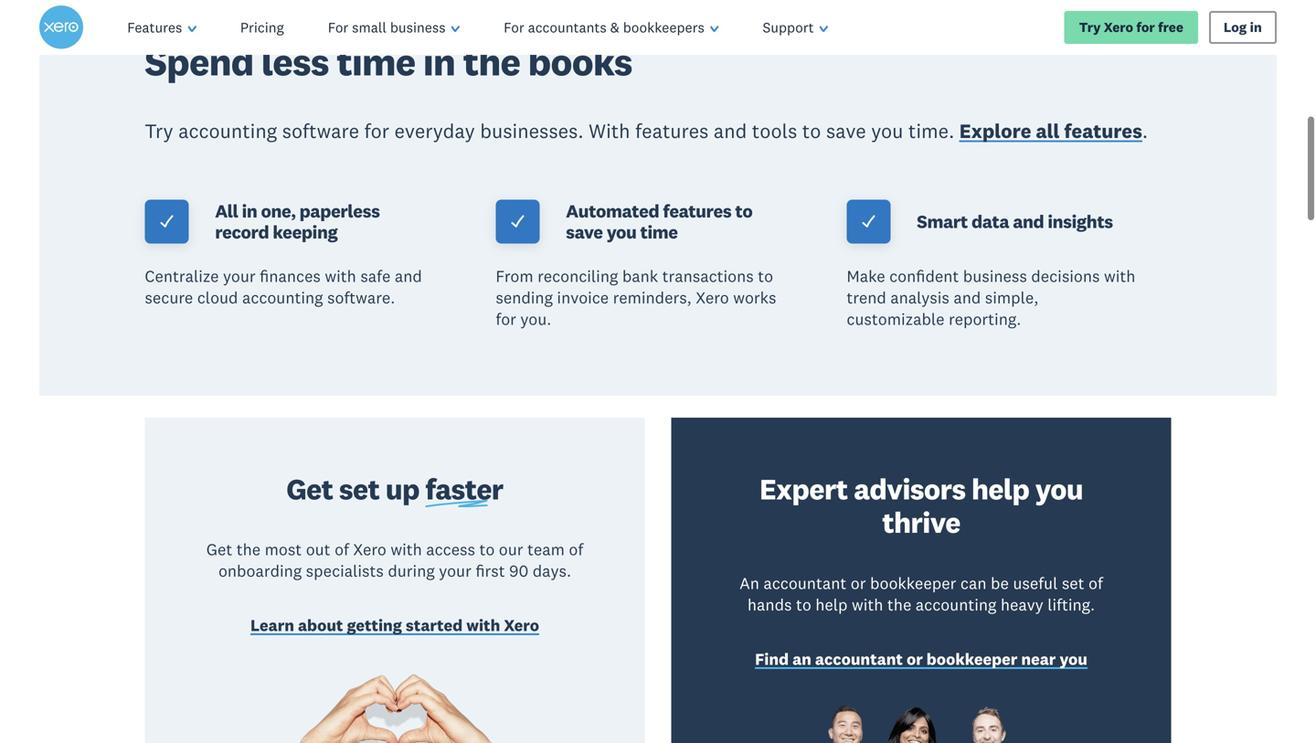 Task type: vqa. For each thing, say whether or not it's contained in the screenshot.
the leftmost multi-
no



Task type: locate. For each thing, give the bounding box(es) containing it.
to up works
[[758, 266, 773, 286]]

the inside the get the most out of xero with access to our team of onboarding specialists during your first 90 days.
[[236, 539, 261, 560]]

of up specialists at the left bottom
[[335, 539, 349, 560]]

of right team
[[569, 539, 583, 560]]

to up first
[[479, 539, 495, 560]]

1 vertical spatial for
[[364, 118, 389, 143]]

1 horizontal spatial set
[[1062, 573, 1085, 593]]

accountants and bookkeepers standing next to each other image
[[777, 705, 1066, 743]]

pricing
[[240, 18, 284, 36]]

0 vertical spatial bookkeeper
[[870, 573, 956, 593]]

tick image
[[158, 214, 175, 230], [860, 214, 877, 230]]

help right 'hands'
[[816, 594, 848, 615]]

bookkeeper inside "an accountant or bookkeeper can be useful set of hands to help with the accounting heavy lifting."
[[870, 573, 956, 593]]

simple,
[[985, 287, 1039, 308]]

0 horizontal spatial help
[[816, 594, 848, 615]]

.
[[1142, 118, 1148, 143]]

0 horizontal spatial of
[[335, 539, 349, 560]]

1 horizontal spatial or
[[907, 649, 923, 669]]

business up spend less time in the books
[[390, 18, 446, 36]]

0 horizontal spatial for
[[328, 18, 348, 36]]

0 horizontal spatial the
[[236, 539, 261, 560]]

1 horizontal spatial try
[[1079, 19, 1101, 36]]

time down small
[[337, 38, 415, 86]]

2 vertical spatial accounting
[[916, 594, 997, 615]]

1 vertical spatial or
[[907, 649, 923, 669]]

you.
[[520, 309, 551, 329]]

1 vertical spatial set
[[1062, 573, 1085, 593]]

0 vertical spatial accountant
[[764, 573, 847, 593]]

1 vertical spatial the
[[236, 539, 261, 560]]

2 horizontal spatial the
[[887, 594, 912, 615]]

1 horizontal spatial the
[[463, 38, 520, 86]]

log in
[[1224, 19, 1262, 36]]

business inside make confident business decisions with trend analysis and simple, customizable reporting.
[[963, 266, 1027, 286]]

0 horizontal spatial set
[[339, 471, 380, 507]]

and up reporting. in the top of the page
[[954, 287, 981, 308]]

with inside "an accountant or bookkeeper can be useful set of hands to help with the accounting heavy lifting."
[[852, 594, 883, 615]]

for inside from reconciling bank transactions to sending invoice reminders, xero works for you.
[[496, 309, 516, 329]]

1 vertical spatial try
[[145, 118, 173, 143]]

1 vertical spatial business
[[963, 266, 1027, 286]]

time
[[337, 38, 415, 86], [640, 221, 678, 244]]

to right 'hands'
[[796, 594, 811, 615]]

2 vertical spatial for
[[496, 309, 516, 329]]

bookkeeper left the near
[[927, 649, 1018, 669]]

set left the "up" on the left bottom of page
[[339, 471, 380, 507]]

your up cloud
[[223, 266, 256, 286]]

tick image up centralize
[[158, 214, 175, 230]]

accounting down can
[[916, 594, 997, 615]]

help
[[972, 471, 1029, 507], [816, 594, 848, 615]]

specialists
[[306, 561, 384, 581]]

automated features to save you time
[[566, 200, 753, 244]]

2 vertical spatial the
[[887, 594, 912, 615]]

get up out
[[286, 471, 333, 507]]

0 vertical spatial time
[[337, 38, 415, 86]]

books
[[528, 38, 632, 86]]

0 vertical spatial try
[[1079, 19, 1101, 36]]

an
[[740, 573, 759, 593]]

safe
[[360, 266, 391, 286]]

thrive
[[882, 504, 960, 541]]

save
[[826, 118, 866, 143], [566, 221, 603, 244]]

an
[[792, 649, 811, 669]]

lifting.
[[1048, 594, 1095, 615]]

accountant inside "an accountant or bookkeeper can be useful set of hands to help with the accounting heavy lifting."
[[764, 573, 847, 593]]

spend
[[145, 38, 254, 86]]

the up businesses. in the left of the page
[[463, 38, 520, 86]]

and right data
[[1013, 210, 1044, 233]]

1 horizontal spatial tick image
[[860, 214, 877, 230]]

in for all in one, paperless record keeping
[[242, 200, 257, 223]]

0 horizontal spatial your
[[223, 266, 256, 286]]

team
[[527, 539, 565, 560]]

help inside "an accountant or bookkeeper can be useful set of hands to help with the accounting heavy lifting."
[[816, 594, 848, 615]]

90
[[509, 561, 529, 581]]

analysis
[[890, 287, 950, 308]]

for accountants & bookkeepers button
[[482, 0, 741, 55]]

0 vertical spatial in
[[1250, 19, 1262, 36]]

0 vertical spatial your
[[223, 266, 256, 286]]

try left the free
[[1079, 19, 1101, 36]]

in
[[1250, 19, 1262, 36], [423, 38, 455, 86], [242, 200, 257, 223]]

for left the free
[[1136, 19, 1155, 36]]

features button
[[105, 0, 218, 55]]

business for confident
[[963, 266, 1027, 286]]

access
[[426, 539, 475, 560]]

features
[[635, 118, 709, 143], [1064, 118, 1142, 143], [663, 200, 731, 223]]

in right log
[[1250, 19, 1262, 36]]

xero homepage image
[[39, 5, 83, 49]]

0 horizontal spatial tick image
[[158, 214, 175, 230]]

accounting down spend
[[178, 118, 277, 143]]

time up bank
[[640, 221, 678, 244]]

smart
[[917, 210, 968, 233]]

1 tick image from the left
[[158, 214, 175, 230]]

2 vertical spatial in
[[242, 200, 257, 223]]

the up "onboarding" on the left bottom of page
[[236, 539, 261, 560]]

get up "onboarding" on the left bottom of page
[[206, 539, 232, 560]]

1 horizontal spatial help
[[972, 471, 1029, 507]]

0 horizontal spatial business
[[390, 18, 446, 36]]

of up lifting.
[[1089, 573, 1103, 593]]

1 horizontal spatial get
[[286, 471, 333, 507]]

to right tools
[[802, 118, 821, 143]]

1 vertical spatial accounting
[[242, 287, 323, 308]]

try
[[1079, 19, 1101, 36], [145, 118, 173, 143]]

for
[[328, 18, 348, 36], [504, 18, 524, 36]]

make
[[847, 266, 885, 286]]

1 for from the left
[[328, 18, 348, 36]]

with right decisions
[[1104, 266, 1136, 286]]

of
[[335, 539, 349, 560], [569, 539, 583, 560], [1089, 573, 1103, 593]]

for down sending
[[496, 309, 516, 329]]

features up transactions
[[663, 200, 731, 223]]

with right the started
[[466, 615, 500, 635]]

for small business
[[328, 18, 446, 36]]

bank
[[622, 266, 658, 286]]

0 horizontal spatial try
[[145, 118, 173, 143]]

0 horizontal spatial save
[[566, 221, 603, 244]]

in right all
[[242, 200, 257, 223]]

your inside centralize your finances with safe and secure cloud accounting software.
[[223, 266, 256, 286]]

to up transactions
[[735, 200, 753, 223]]

explore
[[959, 118, 1031, 143]]

get
[[286, 471, 333, 507], [206, 539, 232, 560]]

save up reconciling
[[566, 221, 603, 244]]

features inside the automated features to save you time
[[663, 200, 731, 223]]

software
[[282, 118, 359, 143]]

2 horizontal spatial of
[[1089, 573, 1103, 593]]

1 vertical spatial accountant
[[815, 649, 903, 669]]

business up simple,
[[963, 266, 1027, 286]]

started
[[406, 615, 463, 635]]

1 horizontal spatial business
[[963, 266, 1027, 286]]

in inside all in one, paperless record keeping
[[242, 200, 257, 223]]

the up find an accountant or bookkeeper near you
[[887, 594, 912, 615]]

you inside the automated features to save you time
[[607, 221, 637, 244]]

for right software on the left top of page
[[364, 118, 389, 143]]

useful
[[1013, 573, 1058, 593]]

0 horizontal spatial get
[[206, 539, 232, 560]]

learn about getting started with xero link
[[250, 615, 539, 639]]

try down spend
[[145, 118, 173, 143]]

cloud
[[197, 287, 238, 308]]

or inside "an accountant or bookkeeper can be useful set of hands to help with the accounting heavy lifting."
[[851, 573, 866, 593]]

accountant
[[764, 573, 847, 593], [815, 649, 903, 669]]

0 vertical spatial for
[[1136, 19, 1155, 36]]

xero up specialists at the left bottom
[[353, 539, 386, 560]]

0 vertical spatial or
[[851, 573, 866, 593]]

1 vertical spatial help
[[816, 594, 848, 615]]

&
[[610, 18, 620, 36]]

free
[[1158, 19, 1184, 36]]

accountant right an
[[815, 649, 903, 669]]

set up lifting.
[[1062, 573, 1085, 593]]

xero inside from reconciling bank transactions to sending invoice reminders, xero works for you.
[[696, 287, 729, 308]]

2 tick image from the left
[[860, 214, 877, 230]]

your
[[223, 266, 256, 286], [439, 561, 471, 581]]

get for get set up
[[286, 471, 333, 507]]

for accountants & bookkeepers
[[504, 18, 705, 36]]

for left small
[[328, 18, 348, 36]]

save right tools
[[826, 118, 866, 143]]

all in one, paperless record keeping
[[215, 200, 380, 244]]

accountants
[[528, 18, 607, 36]]

with up software.
[[325, 266, 356, 286]]

support button
[[741, 0, 850, 55]]

1 horizontal spatial for
[[496, 309, 516, 329]]

1 vertical spatial get
[[206, 539, 232, 560]]

2 for from the left
[[504, 18, 524, 36]]

1 horizontal spatial your
[[439, 561, 471, 581]]

1 horizontal spatial time
[[640, 221, 678, 244]]

to inside "an accountant or bookkeeper can be useful set of hands to help with the accounting heavy lifting."
[[796, 594, 811, 615]]

0 vertical spatial help
[[972, 471, 1029, 507]]

business inside dropdown button
[[390, 18, 446, 36]]

works
[[733, 287, 776, 308]]

with up find an accountant or bookkeeper near you
[[852, 594, 883, 615]]

1 vertical spatial in
[[423, 38, 455, 86]]

tick image up make
[[860, 214, 877, 230]]

the
[[463, 38, 520, 86], [236, 539, 261, 560], [887, 594, 912, 615]]

help right the thrive
[[972, 471, 1029, 507]]

accountant up 'hands'
[[764, 573, 847, 593]]

0 horizontal spatial or
[[851, 573, 866, 593]]

accounting down finances
[[242, 287, 323, 308]]

accounting
[[178, 118, 277, 143], [242, 287, 323, 308], [916, 594, 997, 615]]

0 vertical spatial accounting
[[178, 118, 277, 143]]

trend
[[847, 287, 886, 308]]

1 horizontal spatial for
[[504, 18, 524, 36]]

find an accountant or bookkeeper near you
[[755, 649, 1087, 669]]

support
[[763, 18, 814, 36]]

with up during
[[391, 539, 422, 560]]

with
[[325, 266, 356, 286], [1104, 266, 1136, 286], [391, 539, 422, 560], [852, 594, 883, 615], [466, 615, 500, 635]]

xero down transactions
[[696, 287, 729, 308]]

make confident business decisions with trend analysis and simple, customizable reporting.
[[847, 266, 1136, 329]]

0 vertical spatial the
[[463, 38, 520, 86]]

set
[[339, 471, 380, 507], [1062, 573, 1085, 593]]

your down access
[[439, 561, 471, 581]]

bookkeeper left can
[[870, 573, 956, 593]]

1 vertical spatial save
[[566, 221, 603, 244]]

1 vertical spatial time
[[640, 221, 678, 244]]

in down for small business
[[423, 38, 455, 86]]

one,
[[261, 200, 296, 223]]

and right safe
[[395, 266, 422, 286]]

1 vertical spatial your
[[439, 561, 471, 581]]

try for try accounting software for everyday businesses. with features and tools to save you time. explore all features .
[[145, 118, 173, 143]]

0 horizontal spatial in
[[242, 200, 257, 223]]

keeping
[[273, 221, 338, 244]]

get inside the get the most out of xero with access to our team of onboarding specialists during your first 90 days.
[[206, 539, 232, 560]]

0 vertical spatial business
[[390, 18, 446, 36]]

0 vertical spatial get
[[286, 471, 333, 507]]

hands in a heart shape image
[[250, 669, 540, 743]]

2 horizontal spatial in
[[1250, 19, 1262, 36]]

0 vertical spatial save
[[826, 118, 866, 143]]

and
[[714, 118, 747, 143], [1013, 210, 1044, 233], [395, 266, 422, 286], [954, 287, 981, 308]]

for left accountants
[[504, 18, 524, 36]]

1 vertical spatial bookkeeper
[[927, 649, 1018, 669]]

1 horizontal spatial in
[[423, 38, 455, 86]]



Task type: describe. For each thing, give the bounding box(es) containing it.
paperless
[[299, 200, 380, 223]]

for small business button
[[306, 0, 482, 55]]

and inside centralize your finances with safe and secure cloud accounting software.
[[395, 266, 422, 286]]

small
[[352, 18, 387, 36]]

from
[[496, 266, 533, 286]]

xero inside the get the most out of xero with access to our team of onboarding specialists during your first 90 days.
[[353, 539, 386, 560]]

businesses.
[[480, 118, 584, 143]]

to inside from reconciling bank transactions to sending invoice reminders, xero works for you.
[[758, 266, 773, 286]]

onboarding
[[218, 561, 302, 581]]

automated
[[566, 200, 659, 223]]

secure
[[145, 287, 193, 308]]

0 vertical spatial set
[[339, 471, 380, 507]]

centralize your finances with safe and secure cloud accounting software.
[[145, 266, 422, 308]]

first
[[476, 561, 505, 581]]

record
[[215, 221, 269, 244]]

be
[[991, 573, 1009, 593]]

reporting.
[[949, 309, 1021, 329]]

log
[[1224, 19, 1247, 36]]

find
[[755, 649, 789, 669]]

get the most out of xero with access to our team of onboarding specialists during your first 90 days.
[[206, 539, 583, 581]]

with inside learn about getting started with xero link
[[466, 615, 500, 635]]

help inside expert advisors help you thrive
[[972, 471, 1029, 507]]

finances
[[260, 266, 321, 286]]

for for for small business
[[328, 18, 348, 36]]

1 horizontal spatial of
[[569, 539, 583, 560]]

xero left the free
[[1104, 19, 1133, 36]]

accounting inside "an accountant or bookkeeper can be useful set of hands to help with the accounting heavy lifting."
[[916, 594, 997, 615]]

time inside the automated features to save you time
[[640, 221, 678, 244]]

sending
[[496, 287, 553, 308]]

near
[[1021, 649, 1056, 669]]

to inside the automated features to save you time
[[735, 200, 753, 223]]

software.
[[327, 287, 395, 308]]

0 horizontal spatial for
[[364, 118, 389, 143]]

most
[[265, 539, 302, 560]]

tick image for smart
[[860, 214, 877, 230]]

bookkeepers
[[623, 18, 705, 36]]

get for get the most out of xero with access to our team of onboarding specialists during your first 90 days.
[[206, 539, 232, 560]]

faster
[[425, 471, 503, 507]]

the inside "an accountant or bookkeeper can be useful set of hands to help with the accounting heavy lifting."
[[887, 594, 912, 615]]

tick image for all
[[158, 214, 175, 230]]

your inside the get the most out of xero with access to our team of onboarding specialists during your first 90 days.
[[439, 561, 471, 581]]

tick image
[[509, 214, 526, 230]]

features
[[127, 18, 182, 36]]

accounting inside centralize your finances with safe and secure cloud accounting software.
[[242, 287, 323, 308]]

features right the all
[[1064, 118, 1142, 143]]

learn about getting started with xero
[[250, 615, 539, 635]]

expert advisors help you thrive
[[759, 471, 1083, 541]]

with inside centralize your finances with safe and secure cloud accounting software.
[[325, 266, 356, 286]]

transactions
[[662, 266, 754, 286]]

learn
[[250, 615, 294, 635]]

everyday
[[394, 118, 475, 143]]

expert
[[759, 471, 848, 507]]

reconciling
[[538, 266, 618, 286]]

during
[[388, 561, 435, 581]]

reminders,
[[613, 287, 692, 308]]

to inside the get the most out of xero with access to our team of onboarding specialists during your first 90 days.
[[479, 539, 495, 560]]

advisors
[[854, 471, 966, 507]]

save inside the automated features to save you time
[[566, 221, 603, 244]]

from reconciling bank transactions to sending invoice reminders, xero works for you.
[[496, 266, 776, 329]]

0 horizontal spatial time
[[337, 38, 415, 86]]

2 horizontal spatial for
[[1136, 19, 1155, 36]]

set inside "an accountant or bookkeeper can be useful set of hands to help with the accounting heavy lifting."
[[1062, 573, 1085, 593]]

data
[[972, 210, 1009, 233]]

business for small
[[390, 18, 446, 36]]

find an accountant or bookkeeper near you link
[[755, 648, 1087, 673]]

invoice
[[557, 287, 609, 308]]

an accountant or bookkeeper can be useful set of hands to help with the accounting heavy lifting.
[[740, 573, 1103, 615]]

and left tools
[[714, 118, 747, 143]]

customizable
[[847, 309, 945, 329]]

try xero for free link
[[1065, 11, 1198, 44]]

heavy
[[1001, 594, 1044, 615]]

features right the with
[[635, 118, 709, 143]]

with inside the get the most out of xero with access to our team of onboarding specialists during your first 90 days.
[[391, 539, 422, 560]]

less
[[261, 38, 329, 86]]

smart data and insights
[[917, 210, 1113, 233]]

1 horizontal spatial save
[[826, 118, 866, 143]]

in for log in
[[1250, 19, 1262, 36]]

insights
[[1048, 210, 1113, 233]]

out
[[306, 539, 330, 560]]

of inside "an accountant or bookkeeper can be useful set of hands to help with the accounting heavy lifting."
[[1089, 573, 1103, 593]]

all
[[1036, 118, 1060, 143]]

get set up
[[286, 471, 425, 507]]

days.
[[533, 561, 571, 581]]

can
[[960, 573, 987, 593]]

centralize
[[145, 266, 219, 286]]

confident
[[889, 266, 959, 286]]

xero down 90
[[504, 615, 539, 635]]

all
[[215, 200, 238, 223]]

you inside expert advisors help you thrive
[[1035, 471, 1083, 507]]

tools
[[752, 118, 797, 143]]

spend less time in the books
[[145, 38, 632, 86]]

and inside make confident business decisions with trend analysis and simple, customizable reporting.
[[954, 287, 981, 308]]

log in link
[[1209, 11, 1277, 44]]

our
[[499, 539, 523, 560]]

getting
[[347, 615, 402, 635]]

with
[[589, 118, 630, 143]]

decisions
[[1031, 266, 1100, 286]]

hands
[[748, 594, 792, 615]]

explore all features link
[[959, 118, 1142, 147]]

try accounting software for everyday businesses. with features and tools to save you time. explore all features .
[[145, 118, 1148, 143]]

about
[[298, 615, 343, 635]]

with inside make confident business decisions with trend analysis and simple, customizable reporting.
[[1104, 266, 1136, 286]]

for for for accountants & bookkeepers
[[504, 18, 524, 36]]

try for try xero for free
[[1079, 19, 1101, 36]]



